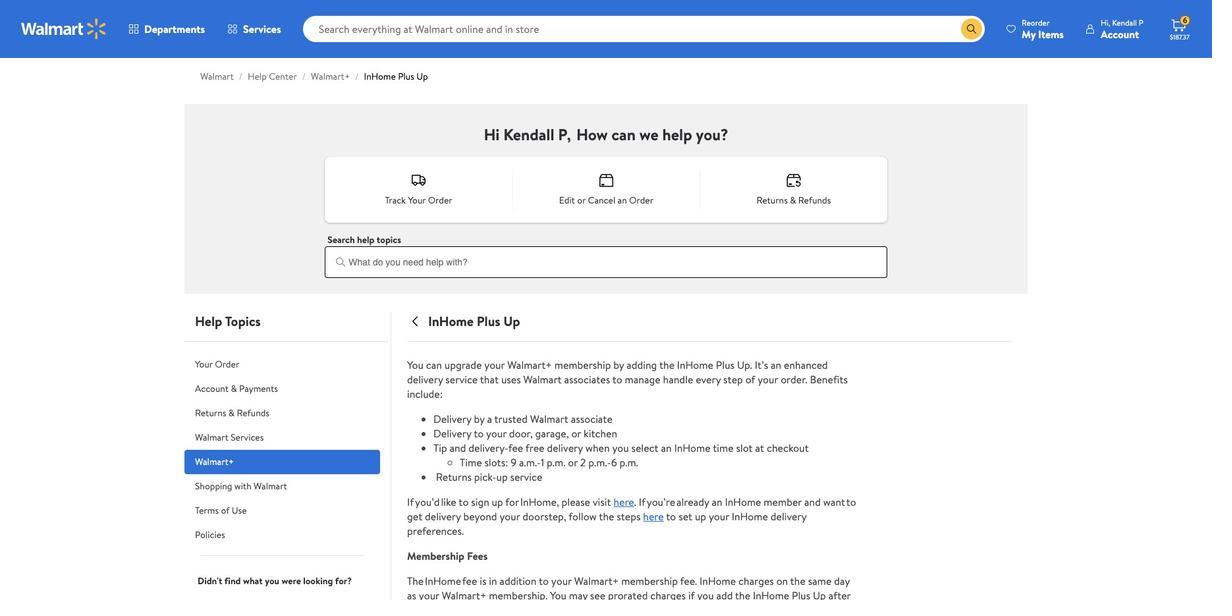 Task type: describe. For each thing, give the bounding box(es) containing it.
membership.
[[489, 588, 548, 600]]

member
[[764, 495, 802, 509]]

0 vertical spatial &
[[790, 194, 796, 207]]

beyond
[[464, 509, 497, 524]]

delivery inside . if you're already an inhome member and want to get delivery beyond your doorstep, follow the steps
[[425, 509, 461, 524]]

what
[[243, 575, 263, 588]]

day
[[834, 574, 850, 588]]

were
[[282, 575, 301, 588]]

6 $187.37
[[1170, 15, 1190, 42]]

services inside popup button
[[243, 22, 281, 36]]

for?
[[335, 575, 352, 588]]

your inside . if you're already an inhome member and want to get delivery beyond your doorstep, follow the steps
[[500, 509, 520, 524]]

in
[[489, 574, 497, 588]]

at
[[756, 441, 765, 455]]

find
[[225, 575, 241, 588]]

shopping with walmart
[[195, 480, 287, 493]]

delivery right 1
[[547, 441, 583, 455]]

you?
[[696, 123, 729, 146]]

p,
[[558, 123, 571, 146]]

when
[[586, 441, 610, 455]]

can inside you can upgrade your walmart+ membership by adding the inhome plus up. it's an enhanced delivery service that uses walmart associates to
[[426, 358, 442, 372]]

doorstep,
[[523, 509, 567, 524]]

track your order
[[385, 194, 453, 207]]

kendall for p,
[[504, 123, 555, 146]]

$187.37
[[1170, 32, 1190, 42]]

What do you need help with? search field
[[325, 246, 887, 278]]

the inside the on the same day as your walmart+ membership.
[[791, 574, 806, 588]]

tip and delivery-fee free delivery when you select an inhome time slot at checkout
[[434, 441, 810, 455]]

2 p.m. from the left
[[620, 455, 638, 470]]

uses
[[501, 372, 521, 387]]

include:
[[407, 387, 443, 401]]

your inside every step of your order. benefits include:
[[758, 372, 778, 387]]

account & payments link
[[185, 377, 380, 401]]

fee
[[509, 441, 523, 455]]

associates
[[564, 372, 610, 387]]

slots:
[[485, 455, 508, 470]]

shopping with walmart link
[[185, 474, 380, 499]]

want to
[[824, 495, 857, 509]]

adding
[[627, 358, 657, 372]]

fees
[[467, 549, 488, 563]]

trusted
[[495, 412, 528, 426]]

order inside your order link
[[215, 358, 239, 371]]

p
[[1139, 17, 1144, 28]]

1 horizontal spatial your
[[408, 194, 426, 207]]

plus inside you can upgrade your walmart+ membership by adding the inhome plus up. it's an enhanced delivery service that uses walmart associates to
[[716, 358, 735, 372]]

walmart+ inside the on the same day as your walmart+ membership.
[[442, 588, 487, 600]]

0 horizontal spatial returns
[[195, 407, 226, 420]]

hi,
[[1101, 17, 1111, 28]]

please
[[562, 495, 590, 509]]

get
[[407, 509, 423, 524]]

search help topics
[[328, 233, 401, 246]]

back image
[[407, 314, 423, 330]]

departments button
[[117, 13, 216, 45]]

door,
[[509, 426, 533, 441]]

your right addition
[[551, 574, 572, 588]]

looking
[[303, 575, 333, 588]]

delivery to your door, garage, or kitchen
[[434, 426, 619, 441]]

0 vertical spatial you
[[612, 441, 629, 455]]

1 vertical spatial plus
[[477, 312, 501, 330]]

0 horizontal spatial plus
[[398, 70, 414, 83]]

1 horizontal spatial help
[[663, 123, 692, 146]]

track your order link
[[325, 159, 513, 220]]

preferences.
[[407, 524, 464, 538]]

an right select
[[661, 441, 672, 455]]

of inside terms of use link
[[221, 504, 230, 517]]

1 horizontal spatial help
[[248, 70, 267, 83]]

policies
[[195, 529, 225, 542]]

inhome plus up
[[428, 312, 520, 330]]

terms
[[195, 504, 219, 517]]

1 horizontal spatial membership
[[622, 574, 678, 588]]

order inside track your order link
[[428, 194, 453, 207]]

your inside the on the same day as your walmart+ membership.
[[419, 588, 439, 600]]

your inside to set up your inhome delivery preferences.
[[709, 509, 729, 524]]

2 vertical spatial returns
[[436, 470, 472, 484]]

inhome inside to set up your inhome delivery preferences.
[[732, 509, 768, 524]]

tip
[[434, 441, 447, 455]]

3 / from the left
[[355, 70, 359, 83]]

slot
[[736, 441, 753, 455]]

walmart left help center link
[[200, 70, 234, 83]]

to inside you can upgrade your walmart+ membership by adding the inhome plus up. it's an enhanced delivery service that uses walmart associates to
[[613, 372, 623, 387]]

walmart up the shopping
[[195, 431, 229, 444]]

an inside 'link'
[[618, 194, 627, 207]]

kitchen
[[584, 426, 618, 441]]

.
[[634, 495, 637, 509]]

hi, kendall p account
[[1101, 17, 1144, 41]]

as
[[407, 588, 417, 600]]

delivery for delivery to your door, garage, or kitchen
[[434, 426, 472, 441]]

cancel
[[588, 194, 616, 207]]

the inside you can upgrade your walmart+ membership by adding the inhome plus up. it's an enhanced delivery service that uses walmart associates to
[[660, 358, 675, 372]]

walmart image
[[21, 18, 107, 40]]

time slots: 9 a.m.-1 p.m. or 2 p.m.-6 p.m.
[[460, 455, 638, 470]]

shopping
[[195, 480, 232, 493]]

delivery inside you can upgrade your walmart+ membership by adding the inhome plus up. it's an enhanced delivery service that uses walmart associates to
[[407, 372, 443, 387]]

didn't find what you were looking for?
[[198, 575, 352, 588]]

1 vertical spatial or
[[572, 426, 581, 441]]

an inside . if you're already an inhome member and want to get delivery beyond your doorstep, follow the steps
[[712, 495, 723, 509]]

1 vertical spatial returns & refunds
[[195, 407, 270, 420]]

your order
[[195, 358, 239, 371]]

membership fees
[[407, 549, 489, 563]]

walmart services
[[195, 431, 264, 444]]

up right "sign"
[[492, 495, 503, 509]]

service inside you can upgrade your walmart+ membership by adding the inhome plus up. it's an enhanced delivery service that uses walmart associates to
[[446, 372, 478, 387]]

0 horizontal spatial your
[[195, 358, 213, 371]]

handle
[[663, 372, 693, 387]]

your left fee
[[486, 426, 507, 441]]

benefits
[[810, 372, 848, 387]]

edit or cancel an order link
[[513, 159, 700, 220]]

upgrade
[[445, 358, 482, 372]]

walmart+ up the shopping
[[195, 455, 234, 469]]

charges
[[739, 574, 774, 588]]

delivery for delivery by a trusted walmart associate
[[434, 412, 472, 426]]

membership
[[407, 549, 465, 563]]

help center link
[[248, 70, 297, 83]]

use
[[232, 504, 247, 517]]

0 horizontal spatial returns & refunds link
[[185, 401, 380, 426]]

walmart up the "free"
[[530, 412, 569, 426]]

edit
[[559, 194, 575, 207]]

1 vertical spatial refunds
[[237, 407, 270, 420]]

walmart inside you can upgrade your walmart+ membership by adding the inhome plus up. it's an enhanced delivery service that uses walmart associates to
[[524, 372, 562, 387]]

0 horizontal spatial and
[[450, 441, 466, 455]]

1 vertical spatial by
[[474, 412, 485, 426]]

here﻿ link
[[614, 495, 634, 509]]

every step of your order. benefits include:
[[407, 372, 848, 401]]

items
[[1039, 27, 1064, 41]]

that
[[480, 372, 499, 387]]

center
[[269, 70, 297, 83]]

help inside search field
[[357, 233, 375, 246]]

visit
[[593, 495, 611, 509]]

1 horizontal spatial service
[[510, 470, 543, 484]]

0 vertical spatial returns & refunds link
[[700, 159, 887, 220]]

0 horizontal spatial up
[[417, 70, 428, 83]]

fee.
[[680, 574, 697, 588]]

on
[[777, 574, 788, 588]]

0 horizontal spatial help
[[195, 312, 222, 330]]



Task type: locate. For each thing, give the bounding box(es) containing it.
returns pick-up service
[[436, 470, 544, 484]]

up inside to set up your inhome delivery preferences.
[[695, 509, 707, 524]]

help topics
[[195, 312, 261, 330]]

account & payments
[[195, 382, 278, 395]]

1 horizontal spatial plus
[[477, 312, 501, 330]]

set
[[679, 509, 693, 524]]

walmart up terms of use link
[[254, 480, 287, 493]]

delivery right 'get'
[[425, 509, 461, 524]]

topics
[[225, 312, 261, 330]]

your left order.
[[758, 372, 778, 387]]

1 vertical spatial walmart+ link
[[185, 450, 380, 474]]

0 horizontal spatial /
[[239, 70, 243, 83]]

an inside you can upgrade your walmart+ membership by adding the inhome plus up. it's an enhanced delivery service that uses walmart associates to
[[771, 358, 782, 372]]

1 vertical spatial returns & refunds link
[[185, 401, 380, 426]]

help right we
[[663, 123, 692, 146]]

6 up $187.37
[[1183, 15, 1188, 26]]

your right "upgrade"
[[485, 358, 505, 372]]

of right step
[[746, 372, 756, 387]]

membership up the associate
[[555, 358, 611, 372]]

1 vertical spatial account
[[195, 382, 229, 395]]

0 horizontal spatial service
[[446, 372, 478, 387]]

can left we
[[612, 123, 636, 146]]

we
[[640, 123, 659, 146]]

0 horizontal spatial by
[[474, 412, 485, 426]]

kendall left p
[[1113, 17, 1137, 28]]

terms of use
[[195, 504, 247, 517]]

2 / from the left
[[302, 70, 306, 83]]

1 horizontal spatial the
[[660, 358, 675, 372]]

1 horizontal spatial and
[[805, 495, 821, 509]]

1 horizontal spatial returns & refunds link
[[700, 159, 887, 220]]

0 vertical spatial membership
[[555, 358, 611, 372]]

kendall for p
[[1113, 17, 1137, 28]]

0 horizontal spatial of
[[221, 504, 230, 517]]

1 horizontal spatial up
[[504, 312, 520, 330]]

your order link
[[185, 353, 380, 377]]

search
[[328, 233, 355, 246]]

0 vertical spatial plus
[[398, 70, 414, 83]]

1 / from the left
[[239, 70, 243, 83]]

delivery left "upgrade"
[[407, 372, 443, 387]]

1 vertical spatial the
[[599, 509, 614, 524]]

1 horizontal spatial /
[[302, 70, 306, 83]]

by left adding at bottom right
[[614, 358, 624, 372]]

walmart+ down to set up your inhome delivery preferences.
[[574, 574, 619, 588]]

by
[[614, 358, 624, 372], [474, 412, 485, 426]]

returns
[[757, 194, 788, 207], [195, 407, 226, 420], [436, 470, 472, 484]]

inhome inside you can upgrade your walmart+ membership by adding the inhome plus up. it's an enhanced delivery service that uses walmart associates to
[[677, 358, 714, 372]]

account inside the hi, kendall p account
[[1101, 27, 1140, 41]]

1 vertical spatial &
[[231, 382, 237, 395]]

1 horizontal spatial kendall
[[1113, 17, 1137, 28]]

to right addition
[[539, 574, 549, 588]]

0 horizontal spatial help
[[357, 233, 375, 246]]

membership inside you can upgrade your walmart+ membership by adding the inhome plus up. it's an enhanced delivery service that uses walmart associates to
[[555, 358, 611, 372]]

to left set
[[666, 509, 676, 524]]

0 horizontal spatial refunds
[[237, 407, 270, 420]]

up for to set up your inhome delivery preferences.
[[695, 509, 707, 524]]

kendall inside the hi, kendall p account
[[1113, 17, 1137, 28]]

0 horizontal spatial p.m.
[[547, 455, 566, 470]]

to left manage
[[613, 372, 623, 387]]

or left 2
[[568, 455, 578, 470]]

of left use
[[221, 504, 230, 517]]

free
[[526, 441, 545, 455]]

an right set
[[712, 495, 723, 509]]

a
[[487, 412, 492, 426]]

up right set
[[695, 509, 707, 524]]

6 right when
[[611, 455, 617, 470]]

0 vertical spatial help
[[248, 70, 267, 83]]

1 horizontal spatial can
[[612, 123, 636, 146]]

step
[[724, 372, 743, 387]]

1 vertical spatial can
[[426, 358, 442, 372]]

of inside every step of your order. benefits include:
[[746, 372, 756, 387]]

your right set
[[709, 509, 729, 524]]

same
[[808, 574, 832, 588]]

you left were
[[265, 575, 279, 588]]

an right it's
[[771, 358, 782, 372]]

help left topics
[[195, 312, 222, 330]]

0 horizontal spatial membership
[[555, 358, 611, 372]]

Search help topics search field
[[325, 233, 887, 278]]

2 delivery from the top
[[434, 426, 472, 441]]

help
[[248, 70, 267, 83], [195, 312, 222, 330]]

1 vertical spatial help
[[195, 312, 222, 330]]

0 vertical spatial can
[[612, 123, 636, 146]]

. if you're already an inhome member and want to get delivery beyond your doorstep, follow the steps
[[407, 495, 857, 524]]

my
[[1022, 27, 1036, 41]]

1 horizontal spatial order
[[428, 194, 453, 207]]

to left "sign"
[[459, 495, 469, 509]]

departments
[[144, 22, 205, 36]]

0 vertical spatial account
[[1101, 27, 1140, 41]]

1 vertical spatial 6
[[611, 455, 617, 470]]

account left $187.37
[[1101, 27, 1140, 41]]

follow
[[569, 509, 597, 524]]

your right as
[[419, 588, 439, 600]]

steps
[[617, 509, 641, 524]]

the inhome fee
[[407, 574, 477, 588]]

1 vertical spatial returns
[[195, 407, 226, 420]]

delivery-
[[469, 441, 509, 455]]

up
[[417, 70, 428, 83], [504, 312, 520, 330]]

delivery up tip
[[434, 412, 472, 426]]

0 horizontal spatial 6
[[611, 455, 617, 470]]

1 horizontal spatial returns & refunds
[[757, 194, 831, 207]]

2 vertical spatial plus
[[716, 358, 735, 372]]

addition
[[500, 574, 537, 588]]

0 horizontal spatial returns & refunds
[[195, 407, 270, 420]]

service up if you'd like to sign up for inhome, please visit here﻿
[[510, 470, 543, 484]]

1 vertical spatial and
[[805, 495, 821, 509]]

garage,
[[536, 426, 569, 441]]

time
[[713, 441, 734, 455]]

checkout
[[767, 441, 809, 455]]

service
[[446, 372, 478, 387], [510, 470, 543, 484]]

walmart+
[[311, 70, 350, 83], [508, 358, 552, 372], [195, 455, 234, 469], [574, 574, 619, 588], [442, 588, 487, 600]]

1 vertical spatial service
[[510, 470, 543, 484]]

or inside 'link'
[[577, 194, 586, 207]]

0 vertical spatial services
[[243, 22, 281, 36]]

delivery
[[407, 372, 443, 387], [547, 441, 583, 455], [425, 509, 461, 524], [771, 509, 807, 524]]

to left a
[[474, 426, 484, 441]]

account
[[1101, 27, 1140, 41], [195, 382, 229, 395]]

1 vertical spatial kendall
[[504, 123, 555, 146]]

services button
[[216, 13, 292, 45]]

1 horizontal spatial refunds
[[799, 194, 831, 207]]

0 vertical spatial returns
[[757, 194, 788, 207]]

didn't
[[198, 575, 222, 588]]

walmart+ right that
[[508, 358, 552, 372]]

up for returns pick-up service
[[497, 470, 508, 484]]

pick-
[[474, 470, 497, 484]]

/ left "inhome plus up" link
[[355, 70, 359, 83]]

1 p.m. from the left
[[547, 455, 566, 470]]

order inside edit or cancel an order 'link'
[[629, 194, 654, 207]]

1 vertical spatial membership
[[622, 574, 678, 588]]

order.
[[781, 372, 808, 387]]

walmart+ link up with
[[185, 450, 380, 474]]

order right cancel
[[629, 194, 654, 207]]

your right beyond
[[500, 509, 520, 524]]

returns & refunds link
[[700, 159, 887, 220], [185, 401, 380, 426]]

your up account & payments
[[195, 358, 213, 371]]

here﻿
[[614, 495, 634, 509]]

1 vertical spatial your
[[195, 358, 213, 371]]

2 horizontal spatial plus
[[716, 358, 735, 372]]

0 horizontal spatial the
[[599, 509, 614, 524]]

2 horizontal spatial returns
[[757, 194, 788, 207]]

search icon image
[[967, 24, 977, 34]]

0 horizontal spatial account
[[195, 382, 229, 395]]

or right garage,
[[572, 426, 581, 441]]

associate
[[571, 412, 613, 426]]

help left topics
[[357, 233, 375, 246]]

1 vertical spatial up
[[504, 312, 520, 330]]

1 horizontal spatial returns
[[436, 470, 472, 484]]

2 vertical spatial or
[[568, 455, 578, 470]]

Search search field
[[303, 16, 985, 42]]

of
[[746, 372, 756, 387], [221, 504, 230, 517]]

membership left the fee. at the bottom of the page
[[622, 574, 678, 588]]

0 vertical spatial service
[[446, 372, 478, 387]]

every
[[696, 372, 721, 387]]

or right edit
[[577, 194, 586, 207]]

reorder my items
[[1022, 17, 1064, 41]]

kendall left p,
[[504, 123, 555, 146]]

here link
[[643, 509, 664, 524]]

walmart / help center / walmart+ / inhome plus up
[[200, 70, 428, 83]]

if you'd like to sign up for inhome, please visit here﻿
[[407, 495, 634, 509]]

/ right 'walmart' link
[[239, 70, 243, 83]]

0 vertical spatial the
[[660, 358, 675, 372]]

sign
[[471, 495, 489, 509]]

walmart+ left in
[[442, 588, 487, 600]]

0 vertical spatial returns & refunds
[[757, 194, 831, 207]]

you can upgrade your walmart+ membership by adding the inhome plus up. it's an enhanced delivery service that uses walmart associates to
[[407, 358, 828, 387]]

and left 'want to'
[[805, 495, 821, 509]]

Walmart Site-Wide search field
[[303, 16, 985, 42]]

and inside . if you're already an inhome member and want to get delivery beyond your doorstep, follow the steps
[[805, 495, 821, 509]]

0 vertical spatial and
[[450, 441, 466, 455]]

walmart right uses on the bottom of the page
[[524, 372, 562, 387]]

0 vertical spatial of
[[746, 372, 756, 387]]

walmart+ inside you can upgrade your walmart+ membership by adding the inhome plus up. it's an enhanced delivery service that uses walmart associates to
[[508, 358, 552, 372]]

1 vertical spatial of
[[221, 504, 230, 517]]

2 vertical spatial the
[[791, 574, 806, 588]]

1 horizontal spatial by
[[614, 358, 624, 372]]

the right the on
[[791, 574, 806, 588]]

can
[[612, 123, 636, 146], [426, 358, 442, 372]]

select
[[632, 441, 659, 455]]

order up account & payments
[[215, 358, 239, 371]]

up left 9
[[497, 470, 508, 484]]

0 vertical spatial 6
[[1183, 15, 1188, 26]]

1 horizontal spatial account
[[1101, 27, 1140, 41]]

inhome plus up link
[[364, 70, 428, 83]]

2 vertical spatial &
[[229, 407, 235, 420]]

1 horizontal spatial of
[[746, 372, 756, 387]]

by left a
[[474, 412, 485, 426]]

0 vertical spatial walmart+ link
[[311, 70, 350, 83]]

1 vertical spatial services
[[231, 431, 264, 444]]

up.
[[737, 358, 753, 372]]

0 horizontal spatial you
[[265, 575, 279, 588]]

service left that
[[446, 372, 478, 387]]

help
[[663, 123, 692, 146], [357, 233, 375, 246]]

time
[[460, 455, 482, 470]]

an right cancel
[[618, 194, 627, 207]]

p.m. right 1
[[547, 455, 566, 470]]

reorder
[[1022, 17, 1050, 28]]

the left steps
[[599, 509, 614, 524]]

2 horizontal spatial the
[[791, 574, 806, 588]]

how
[[577, 123, 608, 146]]

topics
[[377, 233, 401, 246]]

0 vertical spatial refunds
[[799, 194, 831, 207]]

delivery inside to set up your inhome delivery preferences.
[[771, 509, 807, 524]]

0 vertical spatial kendall
[[1113, 17, 1137, 28]]

services up with
[[231, 431, 264, 444]]

a.m.-
[[519, 455, 541, 470]]

0 horizontal spatial order
[[215, 358, 239, 371]]

1 horizontal spatial 6
[[1183, 15, 1188, 26]]

1 delivery from the top
[[434, 412, 472, 426]]

1 vertical spatial you
[[265, 575, 279, 588]]

or
[[577, 194, 586, 207], [572, 426, 581, 441], [568, 455, 578, 470]]

walmart+ link right center
[[311, 70, 350, 83]]

1 horizontal spatial p.m.
[[620, 455, 638, 470]]

order right track
[[428, 194, 453, 207]]

2 horizontal spatial /
[[355, 70, 359, 83]]

the right adding at bottom right
[[660, 358, 675, 372]]

0 vertical spatial by
[[614, 358, 624, 372]]

2 horizontal spatial order
[[629, 194, 654, 207]]

0 horizontal spatial kendall
[[504, 123, 555, 146]]

up
[[497, 470, 508, 484], [492, 495, 503, 509], [695, 509, 707, 524]]

you
[[407, 358, 424, 372]]

walmart+ right center
[[311, 70, 350, 83]]

inhome inside . if you're already an inhome member and want to get delivery beyond your doorstep, follow the steps
[[725, 495, 762, 509]]

to inside to set up your inhome delivery preferences.
[[666, 509, 676, 524]]

is
[[480, 574, 487, 588]]

you right when
[[612, 441, 629, 455]]

0 horizontal spatial can
[[426, 358, 442, 372]]

on the same day as your walmart+ membership.
[[407, 574, 850, 600]]

and right tip
[[450, 441, 466, 455]]

/ right center
[[302, 70, 306, 83]]

0 vertical spatial or
[[577, 194, 586, 207]]

delivery up time
[[434, 426, 472, 441]]

for inhome,
[[506, 495, 559, 509]]

help left center
[[248, 70, 267, 83]]

services up help center link
[[243, 22, 281, 36]]

p.m.
[[547, 455, 566, 470], [620, 455, 638, 470]]

&
[[790, 194, 796, 207], [231, 382, 237, 395], [229, 407, 235, 420]]

services
[[243, 22, 281, 36], [231, 431, 264, 444]]

by inside you can upgrade your walmart+ membership by adding the inhome plus up. it's an enhanced delivery service that uses walmart associates to
[[614, 358, 624, 372]]

hi
[[484, 123, 500, 146]]

the inside . if you're already an inhome member and want to get delivery beyond your doorstep, follow the steps
[[599, 509, 614, 524]]

p.m. right p.m.- in the bottom of the page
[[620, 455, 638, 470]]

delivery left 'want to'
[[771, 509, 807, 524]]

can right you at the bottom of page
[[426, 358, 442, 372]]

0 vertical spatial help
[[663, 123, 692, 146]]

here
[[643, 509, 664, 524]]

enhanced
[[784, 358, 828, 372]]

your
[[408, 194, 426, 207], [195, 358, 213, 371]]

your inside you can upgrade your walmart+ membership by adding the inhome plus up. it's an enhanced delivery service that uses walmart associates to
[[485, 358, 505, 372]]

6 inside 6 $187.37
[[1183, 15, 1188, 26]]

your right track
[[408, 194, 426, 207]]

walmart services link
[[185, 426, 380, 450]]

manage handle
[[625, 372, 696, 387]]

account down your order
[[195, 382, 229, 395]]

2
[[580, 455, 586, 470]]



Task type: vqa. For each thing, say whether or not it's contained in the screenshot.
p.m.
yes



